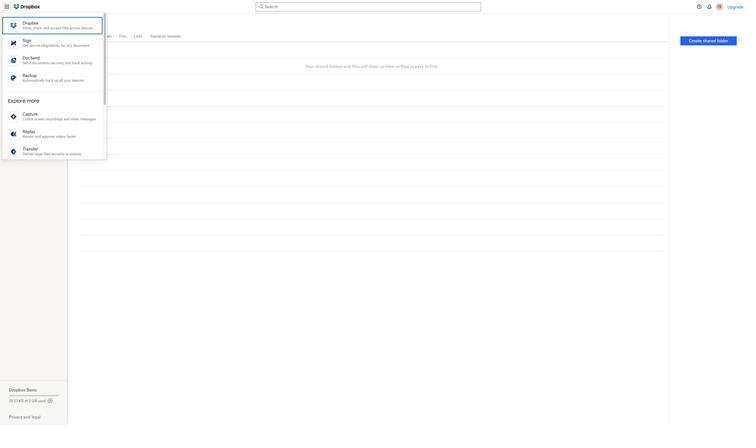 Task type: describe. For each thing, give the bounding box(es) containing it.
signatures
[[9, 43, 32, 49]]

transfer deliver large files securely to anyone
[[23, 147, 81, 156]]

privacy and legal link
[[9, 415, 68, 420]]

dropbox logo - go to the homepage image
[[11, 2, 42, 11]]

folders link
[[100, 31, 112, 41]]

dropbox for basic
[[9, 388, 26, 392]]

anyone
[[69, 152, 81, 156]]

basic
[[27, 388, 37, 392]]

1 vertical spatial shared
[[9, 54, 24, 60]]

review
[[23, 134, 34, 139]]

files right 'all'
[[16, 21, 25, 26]]

activity
[[81, 61, 92, 65]]

and inside capture create screen recordings and video messages
[[64, 117, 70, 121]]

privacy
[[9, 415, 22, 420]]

upgrade link
[[728, 4, 744, 9]]

track
[[72, 61, 80, 65]]

show
[[369, 64, 379, 69]]

links
[[134, 34, 142, 38]]

they're
[[401, 64, 414, 69]]

dropbox store, share, and access files across devices
[[23, 21, 93, 30]]

your
[[64, 78, 71, 83]]

securely inside docsend send documents securely and track activity
[[51, 61, 64, 65]]

file requests link
[[9, 63, 59, 74]]

documents
[[32, 61, 50, 65]]

file requests
[[9, 66, 36, 71]]

all
[[59, 78, 63, 83]]

used
[[38, 399, 46, 403]]

video
[[71, 117, 79, 121]]

replay review and approve videos faster
[[23, 129, 76, 139]]

shared for your
[[315, 64, 328, 69]]

capture create screen recordings and video messages
[[23, 112, 96, 121]]

folders
[[100, 34, 112, 38]]

files
[[119, 34, 127, 38]]

share,
[[33, 26, 43, 30]]

across
[[70, 26, 80, 30]]

backup
[[23, 73, 37, 78]]

of
[[25, 399, 28, 403]]

links link
[[134, 31, 143, 41]]

files link
[[119, 31, 127, 41]]

back
[[46, 78, 53, 83]]

1 horizontal spatial to
[[425, 64, 429, 69]]

recents
[[79, 34, 93, 38]]

privacy and legal
[[9, 415, 40, 420]]

all
[[9, 21, 15, 26]]

all files link
[[9, 19, 68, 28]]

messages
[[80, 117, 96, 121]]

approve
[[42, 134, 55, 139]]

easy
[[415, 64, 424, 69]]

0 vertical spatial shared
[[79, 18, 102, 26]]

create inside capture create screen recordings and video messages
[[23, 117, 33, 121]]

screen
[[34, 117, 45, 121]]

1 horizontal spatial up
[[380, 64, 385, 69]]

deleted files
[[9, 77, 36, 83]]

get
[[23, 43, 28, 48]]

2
[[29, 399, 31, 403]]

secure
[[29, 43, 40, 48]]

create shared folder button
[[681, 36, 737, 45]]

deleted
[[9, 77, 26, 83]]

deliver
[[23, 152, 34, 156]]

kb
[[19, 399, 24, 403]]

explore more
[[8, 98, 39, 104]]

docsend
[[23, 56, 40, 60]]



Task type: locate. For each thing, give the bounding box(es) containing it.
tab list
[[79, 31, 669, 42]]

0 horizontal spatial requests
[[18, 66, 36, 71]]

replay
[[23, 129, 35, 134]]

files inside 'link'
[[27, 77, 36, 83]]

devices inside dropbox store, share, and access files across devices
[[81, 26, 93, 30]]

create inside button
[[689, 38, 702, 43]]

to left find.
[[425, 64, 429, 69]]

shared
[[79, 18, 102, 26], [9, 54, 24, 60]]

explore
[[8, 98, 25, 104]]

tab list containing recents
[[79, 31, 669, 42]]

1 vertical spatial devices
[[72, 78, 84, 83]]

send
[[23, 61, 31, 65]]

files down file requests link
[[27, 77, 36, 83]]

photos link
[[9, 29, 59, 40]]

upgrade
[[728, 4, 744, 9]]

faster
[[67, 134, 76, 139]]

and inside dropbox store, share, and access files across devices
[[43, 26, 49, 30]]

create left folder
[[689, 38, 702, 43]]

1 vertical spatial to
[[65, 152, 69, 156]]

devices
[[81, 26, 93, 30], [72, 78, 84, 83]]

large
[[35, 152, 43, 156]]

shared up send
[[9, 54, 24, 60]]

securely up backup automatically back up all your devices
[[51, 61, 64, 65]]

to
[[425, 64, 429, 69], [65, 152, 69, 156]]

1 vertical spatial create
[[23, 117, 33, 121]]

store,
[[23, 26, 32, 30]]

create shared folder
[[689, 38, 729, 43]]

and right share,
[[43, 26, 49, 30]]

to left anyone
[[65, 152, 69, 156]]

so
[[395, 64, 400, 69]]

more
[[27, 98, 39, 104]]

legal
[[32, 415, 40, 420]]

devices inside backup automatically back up all your devices
[[72, 78, 84, 83]]

backup automatically back up all your devices
[[23, 73, 84, 83]]

dropbox up 28.57
[[9, 388, 26, 392]]

recordings
[[46, 117, 63, 121]]

will
[[361, 64, 368, 69]]

your shared folders and files will show up here so they're easy to find.
[[305, 64, 438, 69]]

1 vertical spatial requests
[[18, 66, 36, 71]]

requests down send
[[18, 66, 36, 71]]

0 horizontal spatial create
[[23, 117, 33, 121]]

up left here
[[380, 64, 385, 69]]

files right large
[[44, 152, 50, 156]]

gb
[[32, 399, 37, 403]]

for
[[61, 43, 66, 48]]

1 horizontal spatial shared
[[79, 18, 102, 26]]

folder
[[717, 38, 729, 43]]

recents link
[[79, 31, 93, 41]]

1 vertical spatial up
[[54, 78, 58, 83]]

securely inside transfer deliver large files securely to anyone
[[51, 152, 64, 156]]

1 horizontal spatial shared
[[703, 38, 716, 43]]

esignatures
[[41, 43, 60, 48]]

0 vertical spatial shared
[[703, 38, 716, 43]]

to inside transfer deliver large files securely to anyone
[[65, 152, 69, 156]]

1 horizontal spatial requests
[[167, 34, 181, 38]]

and inside docsend send documents securely and track activity
[[65, 61, 71, 65]]

dropbox inside dropbox store, share, and access files across devices
[[23, 21, 38, 25]]

0 vertical spatial devices
[[81, 26, 93, 30]]

access
[[50, 26, 61, 30]]

1 vertical spatial securely
[[51, 152, 64, 156]]

shared for create
[[703, 38, 716, 43]]

dropbox up the store,
[[23, 21, 38, 25]]

sign get secure esignatures for any document
[[23, 38, 89, 48]]

0 vertical spatial up
[[380, 64, 385, 69]]

0 vertical spatial dropbox
[[23, 21, 38, 25]]

requests for file requests
[[18, 66, 36, 71]]

automatically
[[23, 78, 45, 83]]

up
[[380, 64, 385, 69], [54, 78, 58, 83]]

deleted files link
[[9, 74, 59, 85]]

files left across
[[62, 26, 69, 30]]

dropbox
[[23, 21, 38, 25], [9, 388, 26, 392]]

any
[[67, 43, 72, 48]]

your
[[305, 64, 314, 69]]

transfer
[[23, 147, 38, 151]]

up inside backup automatically back up all your devices
[[54, 78, 58, 83]]

find.
[[430, 64, 438, 69]]

0 vertical spatial create
[[689, 38, 702, 43]]

0 horizontal spatial shared
[[9, 54, 24, 60]]

requests
[[167, 34, 181, 38], [18, 66, 36, 71]]

shared
[[703, 38, 716, 43], [315, 64, 328, 69]]

photos
[[9, 32, 24, 37]]

0 horizontal spatial up
[[54, 78, 58, 83]]

file
[[9, 66, 17, 71]]

0 vertical spatial securely
[[51, 61, 64, 65]]

dropbox for store,
[[23, 21, 38, 25]]

securely left anyone
[[51, 152, 64, 156]]

docsend send documents securely and track activity
[[23, 56, 92, 65]]

files inside dropbox store, share, and access files across devices
[[62, 26, 69, 30]]

videos
[[56, 134, 66, 139]]

28.57
[[9, 399, 18, 403]]

devices right your
[[72, 78, 84, 83]]

document
[[73, 43, 89, 48]]

shared right your
[[315, 64, 328, 69]]

capture
[[23, 112, 38, 116]]

requests right signature on the top left
[[167, 34, 181, 38]]

files inside transfer deliver large files securely to anyone
[[44, 152, 50, 156]]

signatures link
[[9, 40, 59, 52]]

signature requests link
[[149, 31, 182, 41]]

1 vertical spatial dropbox
[[9, 388, 26, 392]]

0 vertical spatial requests
[[167, 34, 181, 38]]

and
[[43, 26, 49, 30], [65, 61, 71, 65], [344, 64, 351, 69], [64, 117, 70, 121], [35, 134, 41, 139], [23, 415, 30, 420]]

28.57 kb of 2 gb used
[[9, 399, 46, 403]]

1 horizontal spatial create
[[689, 38, 702, 43]]

0 horizontal spatial to
[[65, 152, 69, 156]]

dropbox basic
[[9, 388, 37, 392]]

shared inside button
[[703, 38, 716, 43]]

shared left folder
[[703, 38, 716, 43]]

and left legal
[[23, 415, 30, 420]]

0 vertical spatial to
[[425, 64, 429, 69]]

up left all
[[54, 78, 58, 83]]

folders
[[329, 64, 343, 69]]

global header element
[[0, 0, 748, 14]]

1 vertical spatial shared
[[315, 64, 328, 69]]

all files
[[9, 21, 25, 26]]

signature
[[150, 34, 166, 38]]

get more space image
[[47, 398, 53, 404]]

devices up the recents link
[[81, 26, 93, 30]]

files
[[16, 21, 25, 26], [62, 26, 69, 30], [352, 64, 360, 69], [27, 77, 36, 83], [44, 152, 50, 156]]

and inside replay review and approve videos faster
[[35, 134, 41, 139]]

and right folders
[[344, 64, 351, 69]]

sign
[[23, 38, 31, 43]]

requests for signature requests
[[167, 34, 181, 38]]

shared link
[[9, 52, 59, 63]]

files left will
[[352, 64, 360, 69]]

signature requests
[[150, 34, 181, 38]]

securely
[[51, 61, 64, 65], [51, 152, 64, 156]]

here
[[386, 64, 394, 69]]

and left track on the top left
[[65, 61, 71, 65]]

shared up the recents link
[[79, 18, 102, 26]]

0 horizontal spatial shared
[[315, 64, 328, 69]]

and right review
[[35, 134, 41, 139]]

and left 'video'
[[64, 117, 70, 121]]

create down capture
[[23, 117, 33, 121]]



Task type: vqa. For each thing, say whether or not it's contained in the screenshot.


